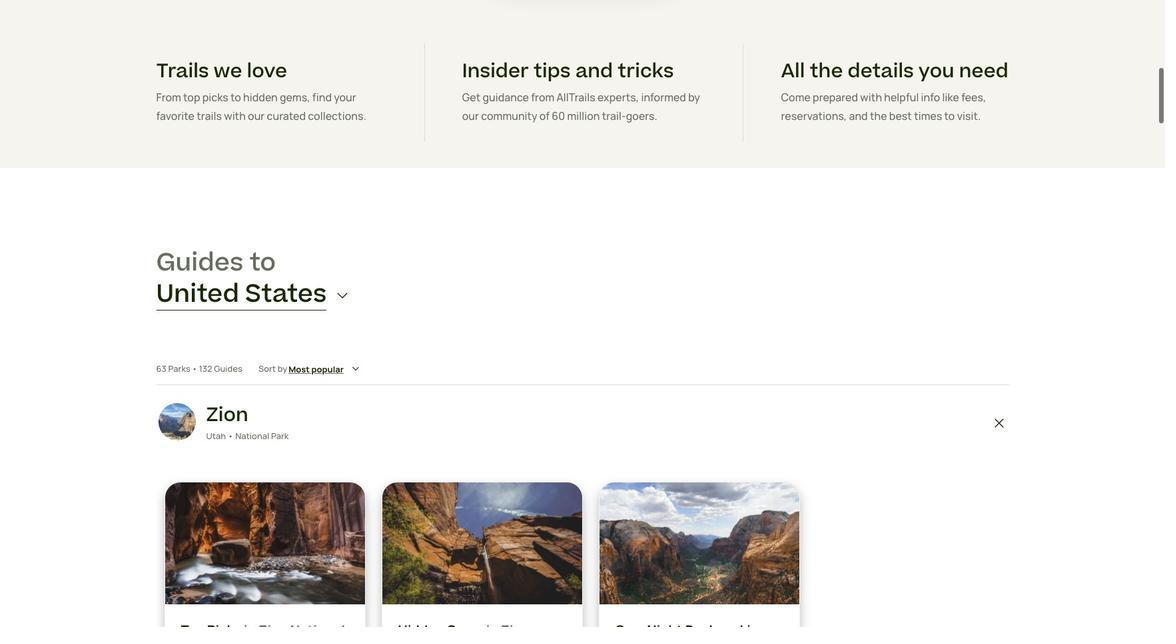 Task type: vqa. For each thing, say whether or not it's contained in the screenshot.
search by destination search box
no



Task type: describe. For each thing, give the bounding box(es) containing it.
tips
[[534, 57, 571, 85]]

goers.
[[626, 108, 658, 123]]

your
[[334, 90, 356, 105]]

and inside insider tips and tricks get guidance from alltrails experts, informed by our community of 60 million trail-goers.
[[576, 57, 613, 85]]

united states
[[156, 276, 327, 312]]

from
[[531, 90, 555, 105]]

cookie consent banner dialog
[[16, 564, 1149, 611]]

by inside insider tips and tricks get guidance from alltrails experts, informed by our community of 60 million trail-goers.
[[688, 90, 700, 105]]

guidance
[[483, 90, 529, 105]]

guides to
[[156, 245, 276, 280]]

reservations,
[[781, 108, 847, 123]]

popular
[[311, 363, 344, 375]]

times
[[914, 108, 942, 123]]

zion utah • national park
[[206, 401, 289, 442]]

1 vertical spatial guides
[[214, 362, 243, 374]]

gems,
[[280, 90, 310, 105]]

1 vertical spatial the
[[870, 108, 887, 123]]

visit.
[[957, 108, 981, 123]]

million
[[567, 108, 600, 123]]

united
[[156, 276, 239, 312]]

• for zion
[[228, 430, 234, 442]]

come
[[781, 90, 811, 105]]

0 horizontal spatial the
[[810, 57, 843, 85]]

community
[[481, 108, 537, 123]]

our inside "trails we love from top picks to hidden gems, find your favorite trails with our curated collections."
[[248, 108, 265, 123]]

sort by
[[259, 362, 287, 374]]

trails
[[156, 57, 209, 85]]

love
[[247, 57, 287, 85]]

experts,
[[598, 90, 639, 105]]

trail-
[[602, 108, 626, 123]]

zion image
[[158, 403, 196, 440]]

132
[[199, 362, 212, 374]]

top
[[183, 90, 200, 105]]

2 in zion national park image from the left
[[382, 483, 582, 605]]

states
[[245, 276, 327, 312]]

picks
[[202, 90, 228, 105]]

prepared
[[813, 90, 858, 105]]

• for 63
[[192, 362, 198, 374]]

find
[[312, 90, 332, 105]]

details
[[848, 57, 914, 85]]

favorite
[[156, 108, 195, 123]]

60
[[552, 108, 565, 123]]

fees,
[[962, 90, 986, 105]]

best
[[889, 108, 912, 123]]

we
[[214, 57, 242, 85]]

most popular
[[289, 363, 344, 375]]



Task type: locate. For each thing, give the bounding box(es) containing it.
0 horizontal spatial with
[[224, 108, 246, 123]]

curated
[[267, 108, 306, 123]]

our
[[248, 108, 265, 123], [462, 108, 479, 123]]

national
[[235, 430, 269, 442]]

by right informed
[[688, 90, 700, 105]]

our down get
[[462, 108, 479, 123]]

1 in zion national park image from the left
[[165, 483, 365, 605]]

of
[[540, 108, 550, 123]]

insider
[[462, 57, 529, 85]]

by
[[688, 90, 700, 105], [278, 362, 287, 374]]

1 vertical spatial and
[[849, 108, 868, 123]]

63
[[156, 362, 167, 374]]

hidden
[[243, 90, 278, 105]]

zion
[[206, 401, 248, 429]]

tricks
[[618, 57, 674, 85]]

2 horizontal spatial in zion national park image
[[599, 483, 799, 605]]

with inside "trails we love from top picks to hidden gems, find your favorite trails with our curated collections."
[[224, 108, 246, 123]]

3 in zion national park image from the left
[[599, 483, 799, 605]]

collections.
[[308, 108, 366, 123]]

our inside insider tips and tricks get guidance from alltrails experts, informed by our community of 60 million trail-goers.
[[462, 108, 479, 123]]

in zion national park image
[[165, 483, 365, 605], [382, 483, 582, 605], [599, 483, 799, 605]]

1 horizontal spatial in zion national park image
[[382, 483, 582, 605]]

to inside 'all the details you need come prepared with helpful info like fees, reservations, and the best times to visit.'
[[945, 108, 955, 123]]

informed
[[641, 90, 686, 105]]

info
[[921, 90, 940, 105]]

0 vertical spatial to
[[231, 90, 241, 105]]

1 vertical spatial by
[[278, 362, 287, 374]]

like
[[943, 90, 959, 105]]

0 vertical spatial guides
[[156, 245, 243, 280]]

all the details you need come prepared with helpful info like fees, reservations, and the best times to visit.
[[781, 57, 1009, 123]]

our down the hidden
[[248, 108, 265, 123]]

helpful
[[884, 90, 919, 105]]

1 horizontal spatial by
[[688, 90, 700, 105]]

most
[[289, 363, 310, 375]]

2 our from the left
[[462, 108, 479, 123]]

1 horizontal spatial the
[[870, 108, 887, 123]]

park
[[271, 430, 289, 442]]

1 our from the left
[[248, 108, 265, 123]]

all
[[781, 57, 805, 85]]

0 horizontal spatial and
[[576, 57, 613, 85]]

utah
[[206, 430, 226, 442]]

1 horizontal spatial to
[[250, 245, 276, 280]]

and
[[576, 57, 613, 85], [849, 108, 868, 123]]

trails we love from top picks to hidden gems, find your favorite trails with our curated collections.
[[156, 57, 366, 123]]

from
[[156, 90, 181, 105]]

with inside 'all the details you need come prepared with helpful info like fees, reservations, and the best times to visit.'
[[860, 90, 882, 105]]

insider tips and tricks get guidance from alltrails experts, informed by our community of 60 million trail-goers.
[[462, 57, 700, 123]]

1 horizontal spatial •
[[228, 430, 234, 442]]

0 horizontal spatial •
[[192, 362, 198, 374]]

with down details
[[860, 90, 882, 105]]

• inside zion utah • national park
[[228, 430, 234, 442]]

you
[[919, 57, 955, 85]]

• right utah
[[228, 430, 234, 442]]

0 horizontal spatial in zion national park image
[[165, 483, 365, 605]]

most popular button
[[289, 352, 362, 384]]

1 vertical spatial •
[[228, 430, 234, 442]]

sort
[[259, 362, 276, 374]]

0 horizontal spatial our
[[248, 108, 265, 123]]

the up prepared
[[810, 57, 843, 85]]

1 vertical spatial to
[[945, 108, 955, 123]]

2 horizontal spatial to
[[945, 108, 955, 123]]

dialog
[[0, 0, 1165, 627]]

0 horizontal spatial to
[[231, 90, 241, 105]]

to
[[231, 90, 241, 105], [945, 108, 955, 123], [250, 245, 276, 280]]

0 vertical spatial the
[[810, 57, 843, 85]]

0 vertical spatial with
[[860, 90, 882, 105]]

and up alltrails
[[576, 57, 613, 85]]

get
[[462, 90, 481, 105]]

63 parks • 132 guides
[[156, 362, 243, 374]]

need
[[959, 57, 1009, 85]]

0 vertical spatial •
[[192, 362, 198, 374]]

trails
[[197, 108, 222, 123]]

0 vertical spatial by
[[688, 90, 700, 105]]

• left the 132
[[192, 362, 198, 374]]

1 vertical spatial with
[[224, 108, 246, 123]]

parks
[[168, 362, 190, 374]]

with right trails
[[224, 108, 246, 123]]

the left the best
[[870, 108, 887, 123]]

by right sort at the left of page
[[278, 362, 287, 374]]

1 horizontal spatial and
[[849, 108, 868, 123]]

and inside 'all the details you need come prepared with helpful info like fees, reservations, and the best times to visit.'
[[849, 108, 868, 123]]

and down prepared
[[849, 108, 868, 123]]

0 horizontal spatial by
[[278, 362, 287, 374]]

united states button
[[156, 276, 353, 312]]

guides
[[156, 245, 243, 280], [214, 362, 243, 374]]

•
[[192, 362, 198, 374], [228, 430, 234, 442]]

1 horizontal spatial our
[[462, 108, 479, 123]]

alltrails
[[557, 90, 596, 105]]

with
[[860, 90, 882, 105], [224, 108, 246, 123]]

the
[[810, 57, 843, 85], [870, 108, 887, 123]]

to inside "trails we love from top picks to hidden gems, find your favorite trails with our curated collections."
[[231, 90, 241, 105]]

2 vertical spatial to
[[250, 245, 276, 280]]

1 horizontal spatial with
[[860, 90, 882, 105]]

0 vertical spatial and
[[576, 57, 613, 85]]



